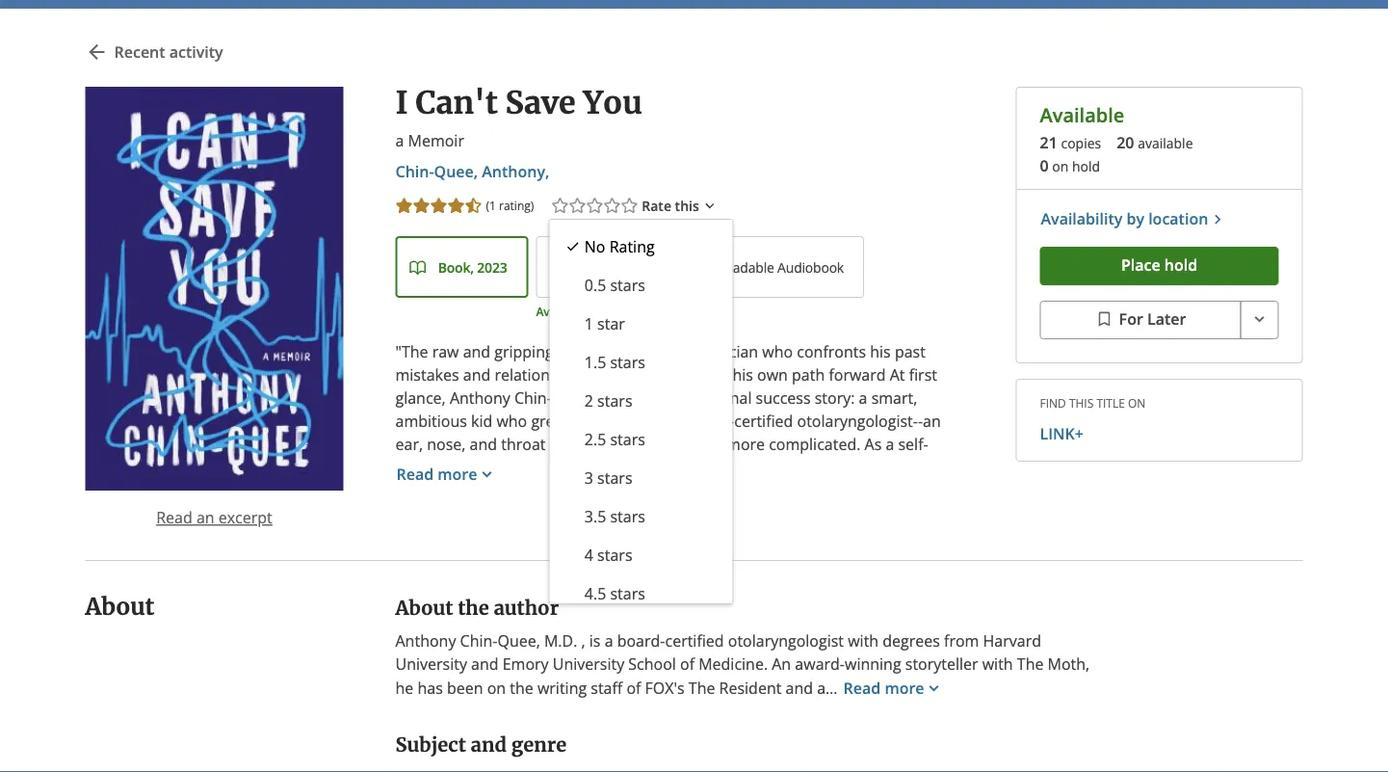 Task type: describe. For each thing, give the bounding box(es) containing it.
svg star image
[[429, 196, 449, 216]]

turns
[[396, 665, 434, 686]]

anthony inside "the raw and gripping memoir of a black physician who confronts his past mistakes and relationships as he learns to find his own path forward at first glance, anthony chin-quee looks like a traditional success story: a smart, ambitious kid who grew up to become a board-certified otolaryngologist--an ear, nose, and throat surgeon. yet the truth is more complicated. as a self- described "not white, mostly black, and questionably asian man," chin-quee knows that he doesn't fit easily into any category. growing up in a family with a background of depression, he struggled with relationships, feelings of inadequacy, and a fear of failure that made it difficult for him to forge lasting bonds with others. to repair that, he began his own unflinching examination of what it means to be both a physician and a black man today. what saved him and his sanity was not medicine but storytelling: by sharing stories from his life and career, chin-quee learned how powerful the truth can be in helping to forgive yourself and others as you chart a new way forward. by turns harrowing and hilarious, honest and human, i can't save you is the fascinating true story of how looking within can change you and your life for the better"--
[[450, 388, 511, 408]]

and up 'kid'
[[463, 364, 491, 385]]

svg shelves outline image
[[1096, 309, 1115, 329]]

1 vertical spatial read
[[156, 507, 193, 528]]

with right family
[[917, 480, 948, 501]]

success
[[756, 388, 811, 408]]

0 horizontal spatial quee,
[[434, 161, 478, 182]]

0 horizontal spatial 1
[[490, 198, 496, 214]]

board- inside anthony chin-quee, m.d. , is a board-certified otolaryngologist with degrees from harvard university and emory university school of medicine. an award-winning storyteller with the moth, he has been on the writing staff of fox's the resident and a…
[[618, 630, 666, 651]]

for later
[[1120, 308, 1187, 329]]

3 svg star image from the left
[[447, 196, 466, 216]]

0 horizontal spatial up
[[571, 411, 590, 431]]

at
[[890, 364, 906, 385]]

4 stars
[[584, 545, 632, 565]]

a up feelings
[[857, 480, 866, 501]]

and up hilarious,
[[587, 642, 614, 663]]

1 vertical spatial who
[[497, 411, 527, 431]]

difficult
[[723, 526, 777, 547]]

1 horizontal spatial in
[[893, 619, 906, 640]]

0 horizontal spatial can
[[709, 688, 734, 709]]

0 horizontal spatial truth
[[671, 434, 708, 455]]

copies
[[1062, 134, 1102, 152]]

and up within
[[671, 665, 698, 686]]

0 horizontal spatial how
[[570, 688, 601, 709]]

that,
[[603, 549, 636, 570]]

stars for 2 stars
[[597, 390, 632, 411]]

, inside anthony chin-quee, m.d. , is a board-certified otolaryngologist with degrees from harvard university and emory university school of medicine. an award-winning storyteller with the moth, he has been on the writing staff of fox's the resident and a…
[[582, 630, 586, 651]]

0 vertical spatial ,
[[471, 258, 474, 276]]

0 vertical spatial that
[[446, 480, 475, 501]]

and down 'kid'
[[470, 434, 497, 455]]

with down harvard
[[983, 653, 1014, 674]]

inadequacy,
[[396, 526, 482, 547]]

stars for 1.5 stars
[[610, 352, 645, 373]]

past
[[895, 341, 926, 362]]

1 vertical spatial physician
[[610, 573, 678, 593]]

true
[[477, 688, 507, 709]]

1 svg star image from the left
[[395, 196, 414, 216]]

and left your on the bottom right
[[825, 688, 852, 709]]

a right both at bottom left
[[598, 573, 606, 593]]

save inside i can't save you a memoir
[[505, 83, 576, 122]]

a inside i can't save you a memoir
[[396, 130, 404, 151]]

from inside anthony chin-quee, m.d. , is a board-certified otolaryngologist with degrees from harvard university and emory university school of medicine. an award-winning storyteller with the moth, he has been on the writing staff of fox's the resident and a…
[[945, 630, 980, 651]]

man
[[768, 573, 800, 593]]

find this title on
[[1041, 395, 1146, 410]]

a left "an"
[[761, 642, 769, 663]]

the down by
[[894, 665, 918, 686]]

of right staff
[[627, 677, 641, 698]]

anthony chin-quee, m.d. , is a board-certified otolaryngologist with degrees from harvard university and emory university school of medicine. an award-winning storyteller with the moth, he has been on the writing staff of fox's the resident and a…
[[396, 630, 1090, 698]]

1 vertical spatial available
[[536, 303, 585, 319]]

confronts
[[797, 341, 867, 362]]

svg arrow back image
[[85, 41, 108, 64]]

about for about the author
[[396, 596, 453, 620]]

to up harrowing
[[453, 642, 468, 663]]

self-
[[899, 434, 929, 455]]

helping
[[396, 642, 449, 663]]

storytelling:
[[688, 596, 772, 616]]

of down doesn't
[[498, 503, 513, 524]]

1 vertical spatial truth
[[801, 619, 837, 640]]

storyteller
[[906, 653, 979, 674]]

has
[[418, 677, 443, 698]]

others
[[618, 642, 665, 663]]

medicine
[[590, 596, 656, 616]]

1 vertical spatial the
[[689, 677, 716, 698]]

quee, inside anthony chin-quee, m.d. , is a board-certified otolaryngologist with degrees from harvard university and emory university school of medicine. an award-winning storyteller with the moth, he has been on the writing staff of fox's the resident and a…
[[498, 630, 541, 651]]

more inside "the raw and gripping memoir of a black physician who confronts his past mistakes and relationships as he learns to find his own path forward at first glance, anthony chin-quee looks like a traditional success story: a smart, ambitious kid who grew up to become a board-certified otolaryngologist--an ear, nose, and throat surgeon. yet the truth is more complicated. as a self- described "not white, mostly black, and questionably asian man," chin-quee knows that he doesn't fit easily into any category. growing up in a family with a background of depression, he struggled with relationships, feelings of inadequacy, and a fear of failure that made it difficult for him to forge lasting bonds with others. to repair that, he began his own unflinching examination of what it means to be both a physician and a black man today. what saved him and his sanity was not medicine but storytelling: by sharing stories from his life and career, chin-quee learned how powerful the truth can be in helping to forgive yourself and others as you chart a new way forward. by turns harrowing and hilarious, honest and human, i can't save you is the fascinating true story of how looking within can change you and your life for the better"--
[[727, 434, 765, 455]]

was
[[530, 596, 558, 616]]

better"-
[[423, 711, 478, 732]]

nose,
[[427, 434, 466, 455]]

a right become
[[674, 411, 683, 431]]

1 vertical spatial quee
[[905, 457, 944, 478]]

today.
[[804, 573, 849, 593]]

1 svg star outline image from the left
[[603, 196, 622, 216]]

svg chevron down image for is
[[925, 678, 944, 698]]

4.5
[[584, 583, 606, 604]]

you inside i can't save you a memoir
[[583, 83, 643, 122]]

otolaryngologist
[[728, 630, 844, 651]]

learned
[[612, 619, 667, 640]]

availability
[[1041, 208, 1123, 229]]

background
[[408, 503, 494, 524]]

of down star
[[619, 341, 633, 362]]

3 svg star outline image from the left
[[585, 196, 605, 216]]

2023
[[477, 258, 508, 276]]

of up fox's
[[681, 653, 695, 674]]

to right the 2
[[594, 411, 608, 431]]

0 horizontal spatial him
[[396, 596, 423, 616]]

the up subject
[[396, 711, 419, 732]]

1 vertical spatial be
[[871, 619, 889, 640]]

harrowing
[[438, 665, 511, 686]]

1 inside button
[[584, 313, 593, 334]]

1 horizontal spatial how
[[671, 619, 701, 640]]

21
[[1041, 132, 1058, 153]]

complicated.
[[769, 434, 861, 455]]

an inside "the raw and gripping memoir of a black physician who confronts his past mistakes and relationships as he learns to find his own path forward at first glance, anthony chin-quee looks like a traditional success story: a smart, ambitious kid who grew up to become a board-certified otolaryngologist--an ear, nose, and throat surgeon. yet the truth is more complicated. as a self- described "not white, mostly black, and questionably asian man," chin-quee knows that he doesn't fit easily into any category. growing up in a family with a background of depression, he struggled with relationships, feelings of inadequacy, and a fear of failure that made it difficult for him to forge lasting bonds with others. to repair that, he began his own unflinching examination of what it means to be both a physician and a black man today. what saved him and his sanity was not medicine but storytelling: by sharing stories from his life and career, chin-quee learned how powerful the truth can be in helping to forgive yourself and others as you chart a new way forward. by turns harrowing and hilarious, honest and human, i can't save you is the fascinating true story of how looking within can change you and your life for the better"--
[[924, 411, 942, 431]]

4 stars button
[[550, 536, 733, 575]]

saved
[[894, 573, 936, 593]]

your
[[856, 688, 889, 709]]

1 horizontal spatial can
[[841, 619, 867, 640]]

2 stars
[[584, 390, 632, 411]]

audiobook
[[778, 258, 844, 276]]

for later button
[[1041, 301, 1242, 339]]

anthony inside anthony chin-quee, m.d. , is a board-certified otolaryngologist with degrees from harvard university and emory university school of medicine. an award-winning storyteller with the moth, he has been on the writing staff of fox's the resident and a…
[[396, 630, 456, 651]]

1 horizontal spatial physician
[[692, 341, 759, 362]]

with down category.
[[698, 503, 729, 524]]

on for title
[[1129, 395, 1146, 410]]

for
[[1120, 308, 1144, 329]]

into
[[621, 480, 649, 501]]

0.5 stars
[[584, 275, 645, 296]]

"not
[[470, 457, 501, 478]]

sharing
[[797, 596, 851, 616]]

1 university from the left
[[396, 653, 467, 674]]

by inside availability by location button
[[1127, 208, 1145, 229]]

activity
[[169, 42, 223, 62]]

20 available 0 on hold
[[1041, 132, 1194, 176]]

3
[[584, 468, 593, 488]]

book
[[438, 258, 471, 276]]

place hold
[[1122, 254, 1198, 275]]

memoir
[[558, 341, 615, 362]]

save inside "the raw and gripping memoir of a black physician who confronts his past mistakes and relationships as he learns to find his own path forward at first glance, anthony chin-quee looks like a traditional success story: a smart, ambitious kid who grew up to become a board-certified otolaryngologist--an ear, nose, and throat surgeon. yet the truth is more complicated. as a self- described "not white, mostly black, and questionably asian man," chin-quee knows that he doesn't fit easily into any category. growing up in a family with a background of depression, he struggled with relationships, feelings of inadequacy, and a fear of failure that made it difficult for him to forge lasting bonds with others. to repair that, he began his own unflinching examination of what it means to be both a physician and a black man today. what saved him and his sanity was not medicine but storytelling: by sharing stories from his life and career, chin-quee learned how powerful the truth can be in helping to forgive yourself and others as you chart a new way forward. by turns harrowing and hilarious, honest and human, i can't save you is the fascinating true story of how looking within can change you and your life for the better"--
[[810, 665, 844, 686]]

fit
[[558, 480, 573, 501]]

1 horizontal spatial is
[[712, 434, 723, 455]]

to left find
[[682, 364, 697, 385]]

glance,
[[396, 388, 446, 408]]

relationships,
[[733, 503, 830, 524]]

title
[[1097, 395, 1126, 410]]

0 vertical spatial life
[[420, 619, 442, 640]]

1 horizontal spatial life
[[893, 688, 915, 709]]

and left career,
[[446, 619, 473, 640]]

and left a…
[[786, 677, 814, 698]]

read more for a…
[[844, 677, 925, 698]]

certified inside "the raw and gripping memoir of a black physician who confronts his past mistakes and relationships as he learns to find his own path forward at first glance, anthony chin-quee looks like a traditional success story: a smart, ambitious kid who grew up to become a board-certified otolaryngologist--an ear, nose, and throat surgeon. yet the truth is more complicated. as a self- described "not white, mostly black, and questionably asian man," chin-quee knows that he doesn't fit easily into any category. growing up in a family with a background of depression, he struggled with relationships, feelings of inadequacy, and a fear of failure that made it difficult for him to forge lasting bonds with others. to repair that, he began his own unflinching examination of what it means to be both a physician and a black man today. what saved him and his sanity was not medicine but storytelling: by sharing stories from his life and career, chin-quee learned how powerful the truth can be in helping to forgive yourself and others as you chart a new way forward. by turns harrowing and hilarious, honest and human, i can't save you is the fascinating true story of how looking within can change you and your life for the better"--
[[735, 411, 794, 431]]

he up looks
[[612, 364, 630, 385]]

3 stars
[[584, 468, 632, 488]]

rate this button
[[549, 195, 722, 217]]

0 horizontal spatial for
[[781, 526, 801, 547]]

he right that,
[[640, 549, 658, 570]]

a up learns
[[637, 341, 646, 362]]

of right "story"
[[551, 688, 566, 709]]

he inside anthony chin-quee, m.d. , is a board-certified otolaryngologist with degrees from harvard university and emory university school of medicine. an award-winning storyteller with the moth, he has been on the writing staff of fox's the resident and a…
[[396, 677, 414, 698]]

of down bonds
[[396, 573, 410, 593]]

the down means
[[458, 596, 489, 620]]

1 horizontal spatial up
[[817, 480, 836, 501]]

0 vertical spatial available
[[1041, 102, 1125, 128]]

"the raw and gripping memoir of a black physician who confronts his past mistakes and relationships as he learns to find his own path forward at first glance, anthony chin-quee looks like a traditional success story: a smart, ambitious kid who grew up to become a board-certified otolaryngologist--an ear, nose, and throat surgeon. yet the truth is more complicated. as a self- described "not white, mostly black, and questionably asian man," chin-quee knows that he doesn't fit easily into any category. growing up in a family with a background of depression, he struggled with relationships, feelings of inadequacy, and a fear of failure that made it difficult for him to forge lasting bonds with others. to repair that, he began his own unflinching examination of what it means to be both a physician and a black man today. what saved him and his sanity was not medicine but storytelling: by sharing stories from his life and career, chin-quee learned how powerful the truth can be in helping to forgive yourself and others as you chart a new way forward. by turns harrowing and hilarious, honest and human, i can't save you is the fascinating true story of how looking within can change you and your life for the better"--
[[396, 341, 948, 732]]

and up 'been'
[[471, 653, 499, 674]]

0 horizontal spatial in
[[840, 480, 853, 501]]

this for rate
[[675, 197, 700, 215]]

i inside "the raw and gripping memoir of a black physician who confronts his past mistakes and relationships as he learns to find his own path forward at first glance, anthony chin-quee looks like a traditional success story: a smart, ambitious kid who grew up to become a board-certified otolaryngologist--an ear, nose, and throat surgeon. yet the truth is more complicated. as a self- described "not white, mostly black, and questionably asian man," chin-quee knows that he doesn't fit easily into any category. growing up in a family with a background of depression, he struggled with relationships, feelings of inadequacy, and a fear of failure that made it difficult for him to forge lasting bonds with others. to repair that, he began his own unflinching examination of what it means to be both a physician and a black man today. what saved him and his sanity was not medicine but storytelling: by sharing stories from his life and career, chin-quee learned how powerful the truth can be in helping to forgive yourself and others as you chart a new way forward. by turns harrowing and hilarious, honest and human, i can't save you is the fascinating true story of how looking within can change you and your life for the better"--
[[761, 665, 766, 686]]

a inside anthony chin-quee, m.d. , is a board-certified otolaryngologist with degrees from harvard university and emory university school of medicine. an award-winning storyteller with the moth, he has been on the writing staff of fox's the resident and a…
[[605, 630, 614, 651]]

more for the
[[885, 677, 925, 698]]

0 vertical spatial it
[[709, 526, 719, 547]]

sanity
[[483, 596, 526, 616]]

a right 'as'
[[886, 434, 895, 455]]

recent activity link
[[85, 33, 223, 71]]

hold inside 20 available 0 on hold
[[1073, 157, 1101, 176]]

read more button for a…
[[843, 676, 945, 701]]

more for like
[[438, 464, 478, 484]]

subject
[[396, 733, 466, 757]]

his down means
[[459, 596, 479, 616]]

and down 'better"-'
[[471, 733, 507, 757]]

0.5 stars button
[[550, 266, 733, 305]]

chin-quee, anthony, link
[[396, 161, 550, 182]]

and up any
[[650, 457, 677, 478]]

hold inside 'place hold' button
[[1165, 254, 1198, 275]]

1 horizontal spatial black
[[726, 573, 764, 593]]

anthony,
[[482, 161, 550, 182]]

1 horizontal spatial for
[[919, 688, 939, 709]]

career,
[[478, 619, 527, 640]]

0 vertical spatial quee
[[552, 388, 591, 408]]

both
[[560, 573, 594, 593]]

within
[[661, 688, 705, 709]]

path
[[792, 364, 825, 385]]

1 vertical spatial -
[[478, 711, 483, 732]]

and right raw
[[463, 341, 491, 362]]

svg chevron right image
[[1209, 210, 1228, 229]]

family
[[870, 480, 913, 501]]

read more for kid
[[397, 464, 478, 484]]

1 horizontal spatial him
[[805, 526, 833, 547]]

1 horizontal spatial -
[[919, 411, 924, 431]]

1 vertical spatial you
[[794, 688, 821, 709]]

relationships
[[495, 364, 588, 385]]

1 horizontal spatial who
[[763, 341, 793, 362]]

0 vertical spatial svg chevron down image
[[702, 196, 719, 216]]

and up others.
[[486, 526, 514, 547]]

about for about
[[85, 592, 155, 621]]

new
[[773, 642, 803, 663]]

his right began
[[711, 549, 731, 570]]

stars for 2.5 stars
[[610, 429, 645, 450]]

2
[[584, 390, 593, 411]]

memoir
[[408, 130, 465, 151]]

his up at
[[871, 341, 891, 362]]

read for "the
[[397, 464, 434, 484]]

emory
[[503, 653, 549, 674]]

later
[[1148, 308, 1187, 329]]

and down began
[[682, 573, 709, 593]]

svg chevron down image
[[1251, 309, 1270, 329]]



Task type: locate. For each thing, give the bounding box(es) containing it.
ebook link
[[536, 236, 637, 298]]

0 horizontal spatial you
[[583, 83, 643, 122]]

0 horizontal spatial as
[[592, 364, 608, 385]]

svg chevron down image left white,
[[478, 465, 497, 484]]

chin-quee, anthony,
[[396, 161, 550, 182]]

otolaryngologist-
[[798, 411, 919, 431]]

0 vertical spatial own
[[758, 364, 788, 385]]

on right 'been'
[[487, 677, 506, 698]]

a up storytelling:
[[713, 573, 722, 593]]

what
[[414, 573, 450, 593]]

i inside i can't save you a memoir
[[396, 83, 408, 122]]

1 horizontal spatial read
[[397, 464, 434, 484]]

but
[[660, 596, 684, 616]]

read for anthony
[[844, 677, 881, 698]]

1 horizontal spatial be
[[871, 619, 889, 640]]

2 horizontal spatial is
[[879, 665, 890, 686]]

21 copies
[[1041, 132, 1102, 153]]

this right find
[[1070, 395, 1094, 410]]

2 vertical spatial quee
[[569, 619, 608, 640]]

been
[[447, 677, 483, 698]]

and up "story"
[[515, 665, 543, 686]]

university up staff
[[553, 653, 625, 674]]

stars right 3
[[597, 468, 632, 488]]

failure
[[582, 526, 627, 547]]

knows
[[396, 480, 442, 501]]

yourself
[[525, 642, 583, 663]]

a right like
[[665, 388, 674, 408]]

by inside "the raw and gripping memoir of a black physician who confronts his past mistakes and relationships as he learns to find his own path forward at first glance, anthony chin-quee looks like a traditional success story: a smart, ambitious kid who grew up to become a board-certified otolaryngologist--an ear, nose, and throat surgeon. yet the truth is more complicated. as a self- described "not white, mostly black, and questionably asian man," chin-quee knows that he doesn't fit easily into any category. growing up in a family with a background of depression, he struggled with relationships, feelings of inadequacy, and a fear of failure that made it difficult for him to forge lasting bonds with others. to repair that, he began his own unflinching examination of what it means to be both a physician and a black man today. what saved him and his sanity was not medicine but storytelling: by sharing stories from his life and career, chin-quee learned how powerful the truth can be in helping to forgive yourself and others as you chart a new way forward. by turns harrowing and hilarious, honest and human, i can't save you is the fascinating true story of how looking within can change you and your life for the better"--
[[776, 596, 793, 616]]

0 vertical spatial more
[[727, 434, 765, 455]]

struggled
[[626, 503, 694, 524]]

4
[[584, 545, 593, 565]]

mistakes
[[396, 364, 459, 385]]

honest
[[617, 665, 667, 686]]

0
[[1041, 155, 1049, 176]]

0 horizontal spatial by
[[776, 596, 793, 616]]

category.
[[683, 480, 748, 501]]

fear
[[530, 526, 559, 547]]

unflinching
[[770, 549, 850, 570]]

physician up medicine
[[610, 573, 678, 593]]

1 horizontal spatial read more button
[[843, 676, 945, 701]]

university
[[396, 653, 467, 674], [553, 653, 625, 674]]

he
[[612, 364, 630, 385], [479, 480, 497, 501], [604, 503, 622, 524], [640, 549, 658, 570], [396, 677, 414, 698]]

with up winning
[[848, 630, 879, 651]]

chin- down relationships
[[515, 388, 552, 408]]

0 horizontal spatial can't
[[416, 83, 498, 122]]

white,
[[505, 457, 548, 478]]

save down 'way'
[[810, 665, 844, 686]]

stars for 4.5 stars
[[610, 583, 645, 604]]

0 horizontal spatial an
[[197, 507, 215, 528]]

1 horizontal spatial quee,
[[498, 630, 541, 651]]

a up otolaryngologist-
[[859, 388, 868, 408]]

0 vertical spatial by
[[1127, 208, 1145, 229]]

0 horizontal spatial read more button
[[396, 456, 513, 495]]

0 vertical spatial certified
[[735, 411, 794, 431]]

in
[[840, 480, 853, 501], [893, 619, 906, 640]]

with down inadequacy,
[[445, 549, 475, 570]]

)
[[531, 198, 534, 214]]

0 horizontal spatial save
[[505, 83, 576, 122]]

to up the author
[[519, 573, 534, 593]]

read more down "nose,"
[[397, 464, 478, 484]]

quee
[[552, 388, 591, 408], [905, 457, 944, 478], [569, 619, 608, 640]]

can't up 'memoir'
[[416, 83, 498, 122]]

the right fox's
[[689, 677, 716, 698]]

is inside anthony chin-quee, m.d. , is a board-certified otolaryngologist with degrees from harvard university and emory university school of medicine. an award-winning storyteller with the moth, he has been on the writing staff of fox's the resident and a…
[[590, 630, 601, 651]]

chin- inside anthony chin-quee, m.d. , is a board-certified otolaryngologist with degrees from harvard university and emory university school of medicine. an award-winning storyteller with the moth, he has been on the writing staff of fox's the resident and a…
[[460, 630, 498, 651]]

about
[[85, 592, 155, 621], [396, 596, 453, 620]]

rate
[[642, 197, 672, 215]]

1 vertical spatial by
[[776, 596, 793, 616]]

his right find
[[733, 364, 754, 385]]

1 horizontal spatial about
[[396, 596, 453, 620]]

stars for 3 stars
[[597, 468, 632, 488]]

can't inside "the raw and gripping memoir of a black physician who confronts his past mistakes and relationships as he learns to find his own path forward at first glance, anthony chin-quee looks like a traditional success story: a smart, ambitious kid who grew up to become a board-certified otolaryngologist--an ear, nose, and throat surgeon. yet the truth is more complicated. as a self- described "not white, mostly black, and questionably asian man," chin-quee knows that he doesn't fit easily into any category. growing up in a family with a background of depression, he struggled with relationships, feelings of inadequacy, and a fear of failure that made it difficult for him to forge lasting bonds with others. to repair that, he began his own unflinching examination of what it means to be both a physician and a black man today. what saved him and his sanity was not medicine but storytelling: by sharing stories from his life and career, chin-quee learned how powerful the truth can be in helping to forgive yourself and others as you chart a new way forward. by turns harrowing and hilarious, honest and human, i can't save you is the fascinating true story of how looking within can change you and your life for the better"--
[[770, 665, 806, 686]]

an
[[772, 653, 792, 674]]

1 vertical spatial anthony
[[396, 630, 456, 651]]

not
[[562, 596, 586, 616]]

chin- up yourself
[[531, 619, 569, 640]]

as
[[865, 434, 882, 455]]

read more button for kid
[[396, 456, 513, 495]]

0 vertical spatial 1
[[490, 198, 496, 214]]

0 vertical spatial truth
[[671, 434, 708, 455]]

resident
[[720, 677, 782, 698]]

find
[[701, 364, 729, 385]]

1.5 stars button
[[550, 343, 733, 382]]

more up the questionably
[[727, 434, 765, 455]]

1 vertical spatial quee,
[[498, 630, 541, 651]]

read down winning
[[844, 677, 881, 698]]

black up storytelling:
[[726, 573, 764, 593]]

on inside 20 available 0 on hold
[[1053, 157, 1069, 176]]

own
[[758, 364, 788, 385], [735, 549, 766, 570]]

1 vertical spatial black
[[726, 573, 764, 593]]

this right rate
[[675, 197, 700, 215]]

0 horizontal spatial it
[[454, 573, 463, 593]]

questionably
[[682, 457, 774, 478]]

anthony up 'kid'
[[450, 388, 511, 408]]

moth,
[[1048, 653, 1090, 674]]

0 vertical spatial can't
[[416, 83, 498, 122]]

2 vertical spatial svg chevron down image
[[925, 678, 944, 698]]

( 1 rating )
[[486, 198, 534, 214]]

1 vertical spatial on
[[1129, 395, 1146, 410]]

0 horizontal spatial read
[[156, 507, 193, 528]]

2 horizontal spatial read
[[844, 677, 881, 698]]

1 horizontal spatial it
[[709, 526, 719, 547]]

fox's
[[645, 677, 685, 698]]

who up throat
[[497, 411, 527, 431]]

board- inside "the raw and gripping memoir of a black physician who confronts his past mistakes and relationships as he learns to find his own path forward at first glance, anthony chin-quee looks like a traditional success story: a smart, ambitious kid who grew up to become a board-certified otolaryngologist--an ear, nose, and throat surgeon. yet the truth is more complicated. as a self- described "not white, mostly black, and questionably asian man," chin-quee knows that he doesn't fit easily into any category. growing up in a family with a background of depression, he struggled with relationships, feelings of inadequacy, and a fear of failure that made it difficult for him to forge lasting bonds with others. to repair that, he began his own unflinching examination of what it means to be both a physician and a black man today. what saved him and his sanity was not medicine but storytelling: by sharing stories from his life and career, chin-quee learned how powerful the truth can be in helping to forgive yourself and others as you chart a new way forward. by turns harrowing and hilarious, honest and human, i can't save you is the fascinating true story of how looking within can change you and your life for the better"--
[[687, 411, 735, 431]]

-
[[919, 411, 924, 431], [478, 711, 483, 732]]

he down "not
[[479, 480, 497, 501]]

can
[[841, 619, 867, 640], [709, 688, 734, 709]]

0 horizontal spatial be
[[538, 573, 556, 593]]

0 vertical spatial you
[[689, 642, 715, 663]]

began
[[662, 549, 707, 570]]

0 vertical spatial the
[[1018, 653, 1044, 674]]

stars right 1.5
[[610, 352, 645, 373]]

0 horizontal spatial -
[[478, 711, 483, 732]]

1 vertical spatial svg chevron down image
[[478, 465, 497, 484]]

2 stars button
[[550, 382, 733, 420]]

can up forward.
[[841, 619, 867, 640]]

1 horizontal spatial certified
[[735, 411, 794, 431]]

that
[[446, 480, 475, 501], [631, 526, 661, 547]]

1 vertical spatial own
[[735, 549, 766, 570]]

stars
[[610, 275, 645, 296], [610, 352, 645, 373], [597, 390, 632, 411], [610, 429, 645, 450], [597, 468, 632, 488], [610, 506, 645, 527], [597, 545, 632, 565], [610, 583, 645, 604]]

this
[[675, 197, 700, 215], [1070, 395, 1094, 410]]

as down memoir
[[592, 364, 608, 385]]

0 horizontal spatial from
[[907, 596, 942, 616]]

0 vertical spatial can
[[841, 619, 867, 640]]

grew
[[531, 411, 567, 431]]

0 vertical spatial be
[[538, 573, 556, 593]]

0 vertical spatial read more button
[[396, 456, 513, 495]]

availability by location button
[[1041, 206, 1229, 231]]

1 horizontal spatial that
[[631, 526, 661, 547]]

by left location
[[1127, 208, 1145, 229]]

svg chevron down image
[[702, 196, 719, 216], [478, 465, 497, 484], [925, 678, 944, 698]]

award-
[[796, 653, 845, 674]]

anthony
[[450, 388, 511, 408], [396, 630, 456, 651]]

a left fear
[[518, 526, 526, 547]]

a left others
[[605, 630, 614, 651]]

how down hilarious,
[[570, 688, 601, 709]]

0 horizontal spatial physician
[[610, 573, 678, 593]]

ebook
[[578, 258, 617, 276]]

place
[[1122, 254, 1161, 275]]

stories
[[855, 596, 903, 616]]

svg star image left svg star image
[[395, 196, 414, 216]]

quee, down 'memoir'
[[434, 161, 478, 182]]

gripping
[[495, 341, 554, 362]]

stars for 4 stars
[[597, 545, 632, 565]]

svg chevron down image right rate this
[[702, 196, 719, 216]]

chin- down 'memoir'
[[396, 161, 434, 182]]

0 vertical spatial black
[[650, 341, 688, 362]]

0 horizontal spatial university
[[396, 653, 467, 674]]

0 horizontal spatial board-
[[618, 630, 666, 651]]

0 horizontal spatial available
[[536, 303, 585, 319]]

as right others
[[669, 642, 685, 663]]

first
[[910, 364, 938, 385]]

1 vertical spatial how
[[570, 688, 601, 709]]

ambitious
[[396, 411, 467, 431]]

can down human,
[[709, 688, 734, 709]]

how
[[671, 619, 701, 640], [570, 688, 601, 709]]

learns
[[634, 364, 678, 385]]

be
[[538, 573, 556, 593], [871, 619, 889, 640]]

1 vertical spatial save
[[810, 665, 844, 686]]

of down family
[[893, 503, 908, 524]]

0 vertical spatial read more
[[397, 464, 478, 484]]

the down become
[[644, 434, 667, 455]]

2 svg star outline image from the left
[[568, 196, 587, 216]]

looks
[[595, 388, 633, 408]]

read down ear,
[[397, 464, 434, 484]]

throat
[[501, 434, 546, 455]]

save up the anthony,
[[505, 83, 576, 122]]

stars down into
[[610, 506, 645, 527]]

harvard
[[984, 630, 1042, 651]]

it right what
[[454, 573, 463, 593]]

0 horizontal spatial certified
[[666, 630, 724, 651]]

hold down copies
[[1073, 157, 1101, 176]]

1 vertical spatial read more button
[[843, 676, 945, 701]]

his up helping on the left of page
[[396, 619, 416, 640]]

1 horizontal spatial you
[[848, 665, 875, 686]]

to down feelings
[[837, 526, 852, 547]]

0 horizontal spatial you
[[689, 642, 715, 663]]

board- down 'traditional'
[[687, 411, 735, 431]]

0 vertical spatial hold
[[1073, 157, 1101, 176]]

from down saved
[[907, 596, 942, 616]]

looking
[[605, 688, 657, 709]]

1 vertical spatial him
[[396, 596, 423, 616]]

is up the questionably
[[712, 434, 723, 455]]

0 horizontal spatial read more
[[397, 464, 478, 484]]

the inside anthony chin-quee, m.d. , is a board-certified otolaryngologist with degrees from harvard university and emory university school of medicine. an award-winning storyteller with the moth, he has been on the writing staff of fox's the resident and a…
[[510, 677, 534, 698]]

hilarious,
[[547, 665, 613, 686]]

1 vertical spatial 1
[[584, 313, 593, 334]]

board-
[[687, 411, 735, 431], [618, 630, 666, 651]]

and
[[463, 341, 491, 362], [463, 364, 491, 385], [470, 434, 497, 455], [650, 457, 677, 478], [486, 526, 514, 547], [682, 573, 709, 593], [427, 596, 455, 616], [446, 619, 473, 640], [587, 642, 614, 663], [471, 653, 499, 674], [515, 665, 543, 686], [671, 665, 698, 686], [786, 677, 814, 698], [825, 688, 852, 709], [471, 733, 507, 757]]

0 horizontal spatial that
[[446, 480, 475, 501]]

read an excerpt link
[[156, 507, 273, 528]]

genre
[[512, 733, 567, 757]]

on inside anthony chin-quee, m.d. , is a board-certified otolaryngologist with degrees from harvard university and emory university school of medicine. an award-winning storyteller with the moth, he has been on the writing staff of fox's the resident and a…
[[487, 677, 506, 698]]

anthony up the turns on the left
[[396, 630, 456, 651]]

svg star image left svg half star image in the left of the page
[[412, 196, 431, 216]]

stars for 3.5 stars
[[610, 506, 645, 527]]

0 horizontal spatial about
[[85, 592, 155, 621]]

for down the storyteller
[[919, 688, 939, 709]]

you inside "the raw and gripping memoir of a black physician who confronts his past mistakes and relationships as he learns to find his own path forward at first glance, anthony chin-quee looks like a traditional success story: a smart, ambitious kid who grew up to become a board-certified otolaryngologist--an ear, nose, and throat surgeon. yet the truth is more complicated. as a self- described "not white, mostly black, and questionably asian man," chin-quee knows that he doesn't fit easily into any category. growing up in a family with a background of depression, he struggled with relationships, feelings of inadequacy, and a fear of failure that made it difficult for him to forge lasting bonds with others. to repair that, he began his own unflinching examination of what it means to be both a physician and a black man today. what saved him and his sanity was not medicine but storytelling: by sharing stories from his life and career, chin-quee learned how powerful the truth can be in helping to forgive yourself and others as you chart a new way forward. by turns harrowing and hilarious, honest and human, i can't save you is the fascinating true story of how looking within can change you and your life for the better"--
[[848, 665, 875, 686]]

2.5 stars
[[584, 429, 645, 450]]

1 horizontal spatial board-
[[687, 411, 735, 431]]

0 horizontal spatial this
[[675, 197, 700, 215]]

book , 2023
[[438, 258, 508, 276]]

0 vertical spatial is
[[712, 434, 723, 455]]

for
[[781, 526, 801, 547], [919, 688, 939, 709]]

2 svg star outline image from the left
[[620, 196, 639, 216]]

own up success
[[758, 364, 788, 385]]

2 vertical spatial is
[[879, 665, 890, 686]]

0 vertical spatial from
[[907, 596, 942, 616]]

0 horizontal spatial the
[[689, 677, 716, 698]]

svg half star image
[[464, 196, 483, 216]]

0 horizontal spatial i
[[396, 83, 408, 122]]

available
[[1041, 102, 1125, 128], [536, 303, 585, 319]]

svg star outline image
[[603, 196, 622, 216], [620, 196, 639, 216]]

certified inside anthony chin-quee, m.d. , is a board-certified otolaryngologist with degrees from harvard university and emory university school of medicine. an award-winning storyteller with the moth, he has been on the writing staff of fox's the resident and a…
[[666, 630, 724, 651]]

can't inside i can't save you a memoir
[[416, 83, 498, 122]]

up down "man,""
[[817, 480, 836, 501]]

svg star image
[[395, 196, 414, 216], [412, 196, 431, 216], [447, 196, 466, 216]]

powerful
[[705, 619, 769, 640]]

can't
[[416, 83, 498, 122], [770, 665, 806, 686]]

is right m.d.
[[590, 630, 601, 651]]

downloadable audiobook
[[686, 258, 844, 276]]

1 left star
[[584, 313, 593, 334]]

1 vertical spatial this
[[1070, 395, 1094, 410]]

svg star outline image
[[551, 196, 570, 216], [568, 196, 587, 216], [585, 196, 605, 216]]

2 svg star image from the left
[[412, 196, 431, 216]]

1 horizontal spatial can't
[[770, 665, 806, 686]]

1 horizontal spatial as
[[669, 642, 685, 663]]

save
[[505, 83, 576, 122], [810, 665, 844, 686]]

, left 2023 in the top of the page
[[471, 258, 474, 276]]

who
[[763, 341, 793, 362], [497, 411, 527, 431]]

stars inside button
[[610, 275, 645, 296]]

ear,
[[396, 434, 423, 455]]

him down what
[[396, 596, 423, 616]]

up up the surgeon.
[[571, 411, 590, 431]]

a down knows
[[396, 503, 404, 524]]

1 horizontal spatial an
[[924, 411, 942, 431]]

this for find
[[1070, 395, 1094, 410]]

0 vertical spatial save
[[505, 83, 576, 122]]

2 university from the left
[[553, 653, 625, 674]]

and down what
[[427, 596, 455, 616]]

1 vertical spatial more
[[438, 464, 478, 484]]

1 horizontal spatial more
[[727, 434, 765, 455]]

by
[[905, 642, 922, 663]]

board- up school
[[618, 630, 666, 651]]

black
[[650, 341, 688, 362], [726, 573, 764, 593]]

0 horizontal spatial is
[[590, 630, 601, 651]]

1 svg star outline image from the left
[[551, 196, 570, 216]]

an left excerpt at the left bottom
[[197, 507, 215, 528]]

0 horizontal spatial hold
[[1073, 157, 1101, 176]]

man,"
[[821, 457, 864, 478]]

stars inside button
[[597, 390, 632, 411]]

0 vertical spatial on
[[1053, 157, 1069, 176]]

chin- up family
[[868, 457, 905, 478]]

on right 0
[[1053, 157, 1069, 176]]

svg chevron down image for of
[[478, 465, 497, 484]]

1 horizontal spatial 1
[[584, 313, 593, 334]]

excerpt
[[219, 507, 273, 528]]

from inside "the raw and gripping memoir of a black physician who confronts his past mistakes and relationships as he learns to find his own path forward at first glance, anthony chin-quee looks like a traditional success story: a smart, ambitious kid who grew up to become a board-certified otolaryngologist--an ear, nose, and throat surgeon. yet the truth is more complicated. as a self- described "not white, mostly black, and questionably asian man," chin-quee knows that he doesn't fit easily into any category. growing up in a family with a background of depression, he struggled with relationships, feelings of inadequacy, and a fear of failure that made it difficult for him to forge lasting bonds with others. to repair that, he began his own unflinching examination of what it means to be both a physician and a black man today. what saved him and his sanity was not medicine but storytelling: by sharing stories from his life and career, chin-quee learned how powerful the truth can be in helping to forgive yourself and others as you chart a new way forward. by turns harrowing and hilarious, honest and human, i can't save you is the fascinating true story of how looking within can change you and your life for the better"--
[[907, 596, 942, 616]]

this inside popup button
[[675, 197, 700, 215]]

1 vertical spatial ,
[[582, 630, 586, 651]]

become
[[612, 411, 670, 431]]

available up copies
[[1041, 102, 1125, 128]]

lasting
[[898, 526, 945, 547]]

stars for 0.5 stars
[[610, 275, 645, 296]]

1 vertical spatial is
[[590, 630, 601, 651]]

made
[[665, 526, 705, 547]]

hold right place
[[1165, 254, 1198, 275]]

certified down success
[[735, 411, 794, 431]]

i left "an"
[[761, 665, 766, 686]]

stars right 0.5
[[610, 275, 645, 296]]

svg book image
[[409, 259, 427, 277]]

read more down winning
[[844, 677, 925, 698]]

truth up 'way'
[[801, 619, 837, 640]]

stars right the 2
[[597, 390, 632, 411]]

of up the repair
[[563, 526, 578, 547]]

1 vertical spatial you
[[848, 665, 875, 686]]

on for 0
[[1053, 157, 1069, 176]]

stars right 4
[[597, 545, 632, 565]]

0 vertical spatial i
[[396, 83, 408, 122]]

the up new
[[774, 619, 797, 640]]

0 horizontal spatial on
[[487, 677, 506, 698]]

1 vertical spatial an
[[197, 507, 215, 528]]

0 vertical spatial quee,
[[434, 161, 478, 182]]

be up the "was"
[[538, 573, 556, 593]]

1 vertical spatial it
[[454, 573, 463, 593]]

- up subject and genre
[[478, 711, 483, 732]]

growing
[[752, 480, 813, 501]]

his
[[871, 341, 891, 362], [733, 364, 754, 385], [711, 549, 731, 570], [459, 596, 479, 616], [396, 619, 416, 640]]

1 vertical spatial board-
[[618, 630, 666, 651]]

kid
[[471, 411, 493, 431]]

he up failure
[[604, 503, 622, 524]]



Task type: vqa. For each thing, say whether or not it's contained in the screenshot.
the left the it
yes



